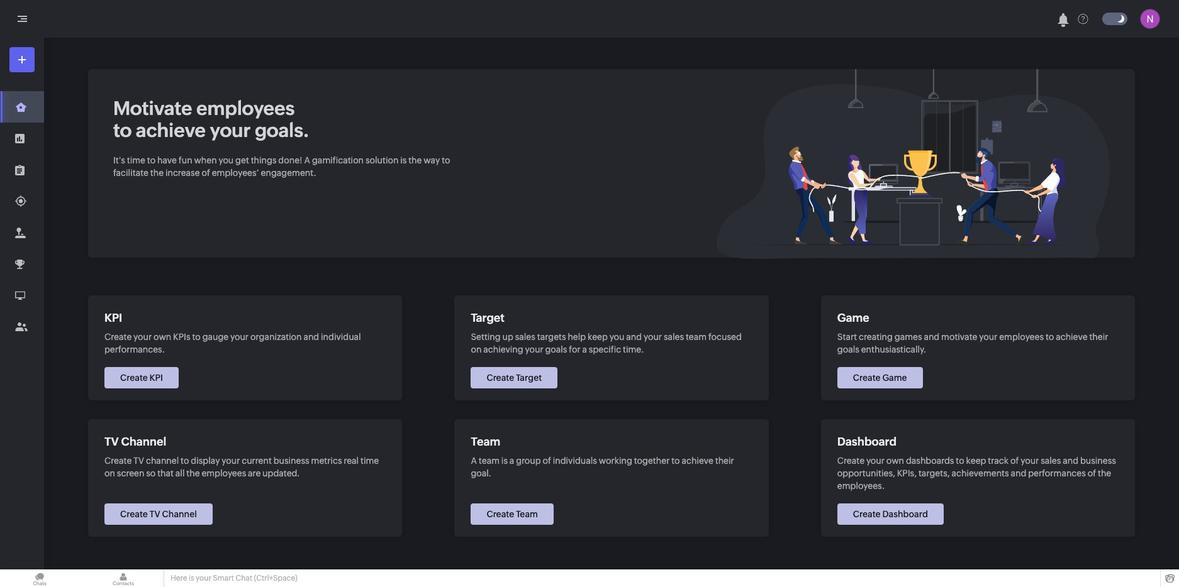 Task type: vqa. For each thing, say whether or not it's contained in the screenshot.


Task type: describe. For each thing, give the bounding box(es) containing it.
channel
[[146, 456, 179, 466]]

is inside a team is a group of individuals working together to achieve their goal.
[[502, 456, 508, 466]]

0 vertical spatial kpi
[[105, 312, 122, 325]]

a inside a team is a group of individuals working together to achieve their goal.
[[510, 456, 515, 466]]

the inside create your own dashboards to keep track of your sales and business opportunities, kpis, targets, achievements and performances of the employees.
[[1099, 469, 1112, 479]]

2 vertical spatial is
[[189, 575, 194, 584]]

a inside setting up sales targets help keep you and your sales team focused on achieving your goals for a specific time.
[[583, 345, 587, 355]]

to inside a team is a group of individuals working together to achieve their goal.
[[672, 456, 680, 466]]

create kpi
[[120, 373, 163, 383]]

targets
[[537, 332, 566, 342]]

create tv channel link
[[105, 504, 213, 526]]

working
[[599, 456, 633, 466]]

metrics
[[311, 456, 342, 466]]

of inside a team is a group of individuals working together to achieve their goal.
[[543, 456, 551, 466]]

0 vertical spatial team
[[471, 436, 501, 449]]

achieve inside a team is a group of individuals working together to achieve their goal.
[[682, 456, 714, 466]]

create for create dashboard
[[854, 510, 881, 520]]

when
[[194, 155, 217, 166]]

create for create target
[[487, 373, 514, 383]]

of inside the it's time to have fun when you get things done! a gamification solution is the way to facilitate the increase of employees' engagement.
[[202, 168, 210, 178]]

create target
[[487, 373, 542, 383]]

a inside the it's time to have fun when you get things done! a gamification solution is the way to facilitate the increase of employees' engagement.
[[304, 155, 310, 166]]

achievements
[[952, 469, 1010, 479]]

1 horizontal spatial team
[[516, 510, 538, 520]]

1 horizontal spatial target
[[516, 373, 542, 383]]

0 horizontal spatial target
[[471, 312, 505, 325]]

fun
[[179, 155, 192, 166]]

employees inside the motivate employees to achieve your goals.
[[196, 98, 295, 120]]

create your own kpis to gauge your organization and individual performances.
[[105, 332, 361, 355]]

group
[[516, 456, 541, 466]]

create for create team
[[487, 510, 514, 520]]

solution
[[366, 155, 399, 166]]

create for create your own dashboards to keep track of your sales and business opportunities, kpis, targets, achievements and performances of the employees.
[[838, 456, 865, 466]]

and up performances
[[1063, 456, 1079, 466]]

on inside setting up sales targets help keep you and your sales team focused on achieving your goals for a specific time.
[[471, 345, 482, 355]]

up
[[503, 332, 514, 342]]

own for dashboard
[[887, 456, 905, 466]]

goal.
[[471, 469, 492, 479]]

team inside setting up sales targets help keep you and your sales team focused on achieving your goals for a specific time.
[[686, 332, 707, 342]]

you for target
[[610, 332, 625, 342]]

own for kpi
[[154, 332, 171, 342]]

0 horizontal spatial tv
[[105, 436, 119, 449]]

time.
[[623, 345, 644, 355]]

kpis,
[[898, 469, 917, 479]]

0 horizontal spatial sales
[[515, 332, 536, 342]]

0 vertical spatial dashboard
[[838, 436, 897, 449]]

kpis
[[173, 332, 190, 342]]

of right performances
[[1088, 469, 1097, 479]]

real
[[344, 456, 359, 466]]

performances
[[1029, 469, 1086, 479]]

targets,
[[919, 469, 950, 479]]

games
[[895, 332, 923, 342]]

achieve inside start creating games and motivate your employees to achieve their goals enthusiastically.
[[1056, 332, 1088, 342]]

create for create tv channel
[[120, 510, 148, 520]]

to inside 'create your own kpis to gauge your organization and individual performances.'
[[192, 332, 201, 342]]

employees inside create tv channel to display your current business metrics real time on screen so that all the employees are updated.
[[202, 469, 246, 479]]

here is your smart chat (ctrl+space)
[[171, 575, 298, 584]]

motivate
[[942, 332, 978, 342]]

way
[[424, 155, 440, 166]]

employees.
[[838, 482, 885, 492]]

creating
[[859, 332, 893, 342]]

on inside create tv channel to display your current business metrics real time on screen so that all the employees are updated.
[[105, 469, 115, 479]]

contacts image
[[84, 570, 163, 588]]

goals inside setting up sales targets help keep you and your sales team focused on achieving your goals for a specific time.
[[545, 345, 567, 355]]

get
[[236, 155, 249, 166]]

and inside 'create your own kpis to gauge your organization and individual performances.'
[[304, 332, 319, 342]]

it's
[[113, 155, 125, 166]]

organization
[[251, 332, 302, 342]]

create for create kpi
[[120, 373, 148, 383]]

screen
[[117, 469, 144, 479]]

specific
[[589, 345, 621, 355]]

smart
[[213, 575, 234, 584]]

for
[[569, 345, 581, 355]]

performances.
[[105, 345, 165, 355]]

to inside create your own dashboards to keep track of your sales and business opportunities, kpis, targets, achievements and performances of the employees.
[[956, 456, 965, 466]]

your left smart
[[196, 575, 211, 584]]

achieving
[[484, 345, 524, 355]]

your up performances
[[1021, 456, 1040, 466]]

business inside create your own dashboards to keep track of your sales and business opportunities, kpis, targets, achievements and performances of the employees.
[[1081, 456, 1117, 466]]

create tv channel to display your current business metrics real time on screen so that all the employees are updated.
[[105, 456, 379, 479]]

so
[[146, 469, 156, 479]]

you for motivate employees
[[219, 155, 234, 166]]

chat
[[236, 575, 253, 584]]

tv channel
[[105, 436, 166, 449]]



Task type: locate. For each thing, give the bounding box(es) containing it.
sales right up
[[515, 332, 536, 342]]

kpi
[[105, 312, 122, 325], [150, 373, 163, 383]]

employees'
[[212, 168, 259, 178]]

team left 'focused'
[[686, 332, 707, 342]]

enthusiastically.
[[862, 345, 927, 355]]

1 horizontal spatial kpi
[[150, 373, 163, 383]]

1 vertical spatial dashboard
[[883, 510, 929, 520]]

1 horizontal spatial goals
[[838, 345, 860, 355]]

facilitate
[[113, 168, 149, 178]]

0 vertical spatial you
[[219, 155, 234, 166]]

keep
[[588, 332, 608, 342], [967, 456, 987, 466]]

you up specific
[[610, 332, 625, 342]]

is
[[401, 155, 407, 166], [502, 456, 508, 466], [189, 575, 194, 584]]

user image
[[1141, 9, 1161, 29]]

1 vertical spatial time
[[361, 456, 379, 466]]

own left kpis
[[154, 332, 171, 342]]

increase
[[165, 168, 200, 178]]

0 vertical spatial team
[[686, 332, 707, 342]]

of
[[202, 168, 210, 178], [543, 456, 551, 466], [1011, 456, 1019, 466], [1088, 469, 1097, 479]]

create down achieving
[[487, 373, 514, 383]]

create dashboard
[[854, 510, 929, 520]]

keep for dashboard
[[967, 456, 987, 466]]

kpi up "performances."
[[105, 312, 122, 325]]

game
[[838, 312, 870, 325], [883, 373, 908, 383]]

the down have
[[150, 168, 164, 178]]

display
[[191, 456, 220, 466]]

own up kpis,
[[887, 456, 905, 466]]

time inside the it's time to have fun when you get things done! a gamification solution is the way to facilitate the increase of employees' engagement.
[[127, 155, 145, 166]]

1 vertical spatial game
[[883, 373, 908, 383]]

team
[[686, 332, 707, 342], [479, 456, 500, 466]]

create up screen
[[105, 456, 132, 466]]

your up the time. at the bottom right of the page
[[644, 332, 662, 342]]

sales up performances
[[1041, 456, 1062, 466]]

your inside create tv channel to display your current business metrics real time on screen so that all the employees are updated.
[[222, 456, 240, 466]]

employees inside start creating games and motivate your employees to achieve their goals enthusiastically.
[[1000, 332, 1044, 342]]

individual
[[321, 332, 361, 342]]

2 horizontal spatial is
[[502, 456, 508, 466]]

track
[[989, 456, 1009, 466]]

1 vertical spatial team
[[479, 456, 500, 466]]

setting
[[471, 332, 501, 342]]

channel up channel
[[121, 436, 166, 449]]

create inside create tv channel to display your current business metrics real time on screen so that all the employees are updated.
[[105, 456, 132, 466]]

start creating games and motivate your employees to achieve their goals enthusiastically.
[[838, 332, 1109, 355]]

1 goals from the left
[[545, 345, 567, 355]]

updated.
[[263, 469, 300, 479]]

0 horizontal spatial their
[[716, 456, 734, 466]]

2 vertical spatial tv
[[150, 510, 160, 520]]

0 vertical spatial is
[[401, 155, 407, 166]]

create inside create your own dashboards to keep track of your sales and business opportunities, kpis, targets, achievements and performances of the employees.
[[838, 456, 865, 466]]

keep up achievements
[[967, 456, 987, 466]]

and right achievements
[[1011, 469, 1027, 479]]

0 horizontal spatial keep
[[588, 332, 608, 342]]

0 horizontal spatial on
[[105, 469, 115, 479]]

0 vertical spatial target
[[471, 312, 505, 325]]

create team
[[487, 510, 538, 520]]

and inside start creating games and motivate your employees to achieve their goals enthusiastically.
[[924, 332, 940, 342]]

1 vertical spatial channel
[[162, 510, 197, 520]]

dashboard down kpis,
[[883, 510, 929, 520]]

to inside create tv channel to display your current business metrics real time on screen so that all the employees are updated.
[[181, 456, 189, 466]]

a right done!
[[304, 155, 310, 166]]

keep inside create your own dashboards to keep track of your sales and business opportunities, kpis, targets, achievements and performances of the employees.
[[967, 456, 987, 466]]

0 horizontal spatial you
[[219, 155, 234, 166]]

0 vertical spatial a
[[583, 345, 587, 355]]

help
[[568, 332, 586, 342]]

1 horizontal spatial tv
[[134, 456, 144, 466]]

you up employees'
[[219, 155, 234, 166]]

1 horizontal spatial sales
[[664, 332, 684, 342]]

game down the enthusiastically. on the right bottom of page
[[883, 373, 908, 383]]

0 horizontal spatial time
[[127, 155, 145, 166]]

done!
[[278, 155, 303, 166]]

1 vertical spatial on
[[105, 469, 115, 479]]

of down when
[[202, 168, 210, 178]]

individuals
[[553, 456, 597, 466]]

time
[[127, 155, 145, 166], [361, 456, 379, 466]]

1 horizontal spatial time
[[361, 456, 379, 466]]

0 vertical spatial their
[[1090, 332, 1109, 342]]

0 vertical spatial a
[[304, 155, 310, 166]]

0 horizontal spatial kpi
[[105, 312, 122, 325]]

own inside create your own dashboards to keep track of your sales and business opportunities, kpis, targets, achievements and performances of the employees.
[[887, 456, 905, 466]]

list
[[0, 91, 44, 343]]

their
[[1090, 332, 1109, 342], [716, 456, 734, 466]]

you inside the it's time to have fun when you get things done! a gamification solution is the way to facilitate the increase of employees' engagement.
[[219, 155, 234, 166]]

sales left 'focused'
[[664, 332, 684, 342]]

focused
[[709, 332, 742, 342]]

create down the enthusiastically. on the right bottom of page
[[854, 373, 881, 383]]

your up "performances."
[[134, 332, 152, 342]]

team down the group
[[516, 510, 538, 520]]

own
[[154, 332, 171, 342], [887, 456, 905, 466]]

current
[[242, 456, 272, 466]]

keep for target
[[588, 332, 608, 342]]

1 horizontal spatial you
[[610, 332, 625, 342]]

1 vertical spatial is
[[502, 456, 508, 466]]

your down targets in the bottom left of the page
[[525, 345, 544, 355]]

and left individual
[[304, 332, 319, 342]]

team
[[471, 436, 501, 449], [516, 510, 538, 520]]

0 vertical spatial time
[[127, 155, 145, 166]]

your right display
[[222, 456, 240, 466]]

have
[[157, 155, 177, 166]]

help image
[[1078, 14, 1089, 24]]

1 vertical spatial own
[[887, 456, 905, 466]]

and inside setting up sales targets help keep you and your sales team focused on achieving your goals for a specific time.
[[627, 332, 642, 342]]

achieve inside the motivate employees to achieve your goals.
[[136, 120, 206, 142]]

is inside the it's time to have fun when you get things done! a gamification solution is the way to facilitate the increase of employees' engagement.
[[401, 155, 407, 166]]

your inside start creating games and motivate your employees to achieve their goals enthusiastically.
[[980, 332, 998, 342]]

create
[[105, 332, 132, 342], [120, 373, 148, 383], [487, 373, 514, 383], [854, 373, 881, 383], [105, 456, 132, 466], [838, 456, 865, 466], [120, 510, 148, 520], [487, 510, 514, 520], [854, 510, 881, 520]]

achieve
[[136, 120, 206, 142], [1056, 332, 1088, 342], [682, 456, 714, 466]]

0 horizontal spatial game
[[838, 312, 870, 325]]

is right here
[[189, 575, 194, 584]]

a up goal.
[[471, 456, 477, 466]]

your right gauge
[[230, 332, 249, 342]]

it's time to have fun when you get things done! a gamification solution is the way to facilitate the increase of employees' engagement.
[[113, 155, 450, 178]]

the
[[409, 155, 422, 166], [150, 168, 164, 178], [187, 469, 200, 479], [1099, 469, 1112, 479]]

your
[[210, 120, 251, 142], [134, 332, 152, 342], [230, 332, 249, 342], [644, 332, 662, 342], [980, 332, 998, 342], [525, 345, 544, 355], [222, 456, 240, 466], [867, 456, 885, 466], [1021, 456, 1040, 466], [196, 575, 211, 584]]

your inside the motivate employees to achieve your goals.
[[210, 120, 251, 142]]

start
[[838, 332, 858, 342]]

kpi down "performances."
[[150, 373, 163, 383]]

you
[[219, 155, 234, 166], [610, 332, 625, 342]]

2 business from the left
[[1081, 456, 1117, 466]]

business inside create tv channel to display your current business metrics real time on screen so that all the employees are updated.
[[274, 456, 310, 466]]

1 horizontal spatial their
[[1090, 332, 1109, 342]]

1 horizontal spatial team
[[686, 332, 707, 342]]

to
[[113, 120, 132, 142], [147, 155, 156, 166], [442, 155, 450, 166], [192, 332, 201, 342], [1046, 332, 1055, 342], [181, 456, 189, 466], [672, 456, 680, 466], [956, 456, 965, 466]]

employees right the motivate
[[1000, 332, 1044, 342]]

create for create your own kpis to gauge your organization and individual performances.
[[105, 332, 132, 342]]

motivate employees to achieve your goals.
[[113, 98, 309, 142]]

the inside create tv channel to display your current business metrics real time on screen so that all the employees are updated.
[[187, 469, 200, 479]]

is left the group
[[502, 456, 508, 466]]

create up opportunities,
[[838, 456, 865, 466]]

2 goals from the left
[[838, 345, 860, 355]]

gamification
[[312, 155, 364, 166]]

a inside a team is a group of individuals working together to achieve their goal.
[[471, 456, 477, 466]]

0 horizontal spatial a
[[510, 456, 515, 466]]

of right track
[[1011, 456, 1019, 466]]

a right the for
[[583, 345, 587, 355]]

1 vertical spatial a
[[471, 456, 477, 466]]

goals down targets in the bottom left of the page
[[545, 345, 567, 355]]

goals inside start creating games and motivate your employees to achieve their goals enthusiastically.
[[838, 345, 860, 355]]

1 horizontal spatial game
[[883, 373, 908, 383]]

on left screen
[[105, 469, 115, 479]]

1 business from the left
[[274, 456, 310, 466]]

a team is a group of individuals working together to achieve their goal.
[[471, 456, 734, 479]]

create tv channel
[[120, 510, 197, 520]]

create for create tv channel to display your current business metrics real time on screen so that all the employees are updated.
[[105, 456, 132, 466]]

channel
[[121, 436, 166, 449], [162, 510, 197, 520]]

1 horizontal spatial a
[[583, 345, 587, 355]]

0 horizontal spatial business
[[274, 456, 310, 466]]

the left "way"
[[409, 155, 422, 166]]

create for create game
[[854, 373, 881, 383]]

1 vertical spatial target
[[516, 373, 542, 383]]

business
[[274, 456, 310, 466], [1081, 456, 1117, 466]]

employees down display
[[202, 469, 246, 479]]

dashboard up opportunities,
[[838, 436, 897, 449]]

business up performances
[[1081, 456, 1117, 466]]

2 horizontal spatial tv
[[150, 510, 160, 520]]

0 horizontal spatial goals
[[545, 345, 567, 355]]

0 horizontal spatial is
[[189, 575, 194, 584]]

1 vertical spatial their
[[716, 456, 734, 466]]

things
[[251, 155, 277, 166]]

their inside a team is a group of individuals working together to achieve their goal.
[[716, 456, 734, 466]]

0 horizontal spatial a
[[304, 155, 310, 166]]

1 vertical spatial tv
[[134, 456, 144, 466]]

1 horizontal spatial on
[[471, 345, 482, 355]]

0 vertical spatial tv
[[105, 436, 119, 449]]

1 vertical spatial you
[[610, 332, 625, 342]]

is right solution
[[401, 155, 407, 166]]

their inside start creating games and motivate your employees to achieve their goals enthusiastically.
[[1090, 332, 1109, 342]]

that
[[157, 469, 174, 479]]

create down "performances."
[[120, 373, 148, 383]]

dashboard
[[838, 436, 897, 449], [883, 510, 929, 520]]

sales for dashboard
[[1041, 456, 1062, 466]]

create inside 'create your own kpis to gauge your organization and individual performances.'
[[105, 332, 132, 342]]

together
[[634, 456, 670, 466]]

1 vertical spatial a
[[510, 456, 515, 466]]

your right the motivate
[[980, 332, 998, 342]]

a
[[583, 345, 587, 355], [510, 456, 515, 466]]

target down achieving
[[516, 373, 542, 383]]

0 horizontal spatial team
[[471, 436, 501, 449]]

setting up sales targets help keep you and your sales team focused on achieving your goals for a specific time.
[[471, 332, 742, 355]]

0 vertical spatial on
[[471, 345, 482, 355]]

engagement.
[[261, 168, 317, 178]]

the right 'all' at the bottom of page
[[187, 469, 200, 479]]

to inside the motivate employees to achieve your goals.
[[113, 120, 132, 142]]

0 vertical spatial keep
[[588, 332, 608, 342]]

time right real
[[361, 456, 379, 466]]

1 horizontal spatial achieve
[[682, 456, 714, 466]]

and
[[304, 332, 319, 342], [627, 332, 642, 342], [924, 332, 940, 342], [1063, 456, 1079, 466], [1011, 469, 1027, 479]]

2 vertical spatial employees
[[202, 469, 246, 479]]

1 vertical spatial employees
[[1000, 332, 1044, 342]]

time inside create tv channel to display your current business metrics real time on screen so that all the employees are updated.
[[361, 456, 379, 466]]

all
[[176, 469, 185, 479]]

employees up get
[[196, 98, 295, 120]]

create down screen
[[120, 510, 148, 520]]

of right the group
[[543, 456, 551, 466]]

chats image
[[0, 570, 79, 588]]

target
[[471, 312, 505, 325], [516, 373, 542, 383]]

sales
[[515, 332, 536, 342], [664, 332, 684, 342], [1041, 456, 1062, 466]]

sales inside create your own dashboards to keep track of your sales and business opportunities, kpis, targets, achievements and performances of the employees.
[[1041, 456, 1062, 466]]

motivate
[[113, 98, 192, 120]]

channel down 'all' at the bottom of page
[[162, 510, 197, 520]]

goals.
[[255, 120, 309, 142]]

to inside start creating games and motivate your employees to achieve their goals enthusiastically.
[[1046, 332, 1055, 342]]

1 horizontal spatial keep
[[967, 456, 987, 466]]

0 vertical spatial achieve
[[136, 120, 206, 142]]

team inside a team is a group of individuals working together to achieve their goal.
[[479, 456, 500, 466]]

and right games
[[924, 332, 940, 342]]

the right performances
[[1099, 469, 1112, 479]]

game up start
[[838, 312, 870, 325]]

0 vertical spatial channel
[[121, 436, 166, 449]]

2 horizontal spatial achieve
[[1056, 332, 1088, 342]]

opportunities,
[[838, 469, 896, 479]]

your up opportunities,
[[867, 456, 885, 466]]

0 vertical spatial own
[[154, 332, 171, 342]]

goals
[[545, 345, 567, 355], [838, 345, 860, 355]]

employees
[[196, 98, 295, 120], [1000, 332, 1044, 342], [202, 469, 246, 479]]

(ctrl+space)
[[254, 575, 298, 584]]

create down employees. on the bottom of page
[[854, 510, 881, 520]]

0 vertical spatial employees
[[196, 98, 295, 120]]

here
[[171, 575, 187, 584]]

business up updated.
[[274, 456, 310, 466]]

tv for create tv channel to display your current business metrics real time on screen so that all the employees are updated.
[[134, 456, 144, 466]]

1 vertical spatial team
[[516, 510, 538, 520]]

team up goal.
[[471, 436, 501, 449]]

keep up specific
[[588, 332, 608, 342]]

and up the time. at the bottom right of the page
[[627, 332, 642, 342]]

0 horizontal spatial team
[[479, 456, 500, 466]]

1 horizontal spatial a
[[471, 456, 477, 466]]

a
[[304, 155, 310, 166], [471, 456, 477, 466]]

1 vertical spatial keep
[[967, 456, 987, 466]]

dashboards
[[906, 456, 955, 466]]

a left the group
[[510, 456, 515, 466]]

2 vertical spatial achieve
[[682, 456, 714, 466]]

on down setting
[[471, 345, 482, 355]]

1 vertical spatial kpi
[[150, 373, 163, 383]]

tv for create tv channel
[[150, 510, 160, 520]]

gauge
[[202, 332, 229, 342]]

keep inside setting up sales targets help keep you and your sales team focused on achieving your goals for a specific time.
[[588, 332, 608, 342]]

0 vertical spatial game
[[838, 312, 870, 325]]

1 vertical spatial achieve
[[1056, 332, 1088, 342]]

you inside setting up sales targets help keep you and your sales team focused on achieving your goals for a specific time.
[[610, 332, 625, 342]]

time up facilitate
[[127, 155, 145, 166]]

create game
[[854, 373, 908, 383]]

0 horizontal spatial own
[[154, 332, 171, 342]]

target up setting
[[471, 312, 505, 325]]

create up "performances."
[[105, 332, 132, 342]]

1 horizontal spatial is
[[401, 155, 407, 166]]

2 horizontal spatial sales
[[1041, 456, 1062, 466]]

your up get
[[210, 120, 251, 142]]

1 horizontal spatial business
[[1081, 456, 1117, 466]]

0 horizontal spatial achieve
[[136, 120, 206, 142]]

1 horizontal spatial own
[[887, 456, 905, 466]]

team up goal.
[[479, 456, 500, 466]]

own inside 'create your own kpis to gauge your organization and individual performances.'
[[154, 332, 171, 342]]

create your own dashboards to keep track of your sales and business opportunities, kpis, targets, achievements and performances of the employees.
[[838, 456, 1117, 492]]

create down goal.
[[487, 510, 514, 520]]

are
[[248, 469, 261, 479]]

tv
[[105, 436, 119, 449], [134, 456, 144, 466], [150, 510, 160, 520]]

sales for target
[[664, 332, 684, 342]]

goals down start
[[838, 345, 860, 355]]

tv inside create tv channel to display your current business metrics real time on screen so that all the employees are updated.
[[134, 456, 144, 466]]



